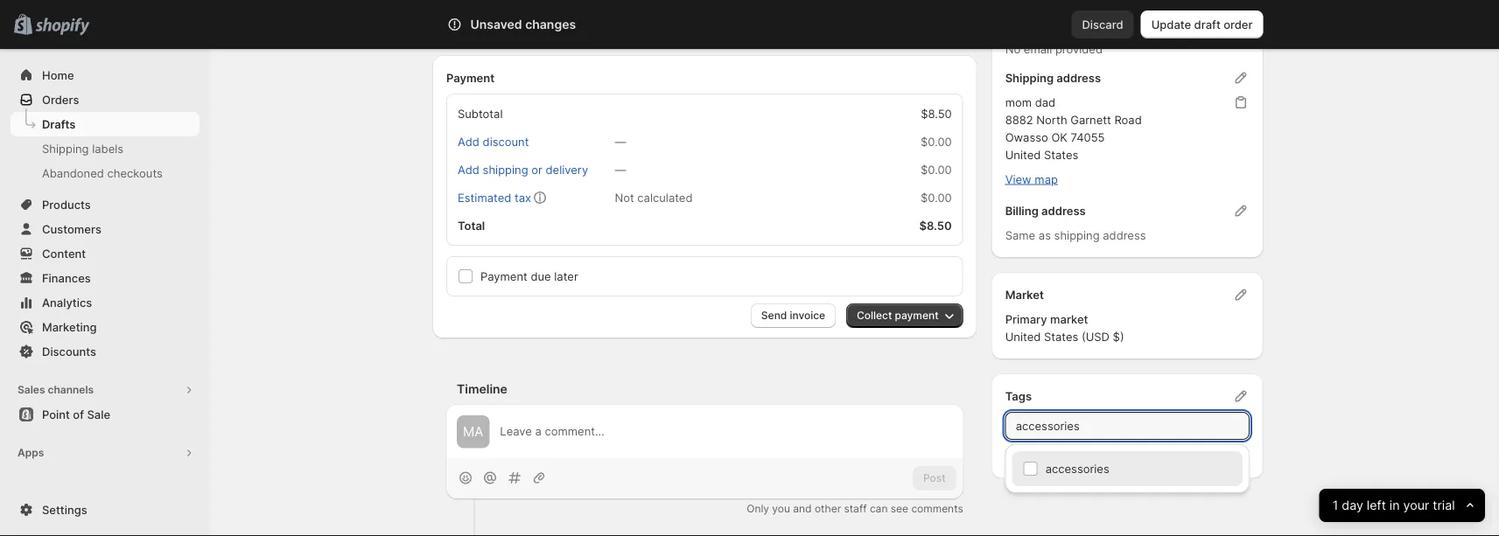 Task type: vqa. For each thing, say whether or not it's contained in the screenshot.
Search products text box
no



Task type: locate. For each thing, give the bounding box(es) containing it.
1 states from the top
[[1044, 148, 1079, 162]]

primary market united states (usd $)
[[1006, 313, 1125, 344]]

view
[[1006, 173, 1032, 186]]

marketing link
[[11, 315, 200, 340]]

$8.50
[[492, 12, 523, 25], [921, 107, 952, 121], [920, 219, 952, 233]]

1 — from the top
[[615, 135, 626, 149]]

0 vertical spatial shipping
[[483, 163, 528, 177]]

email
[[1024, 42, 1053, 56]]

1
[[1333, 499, 1339, 514]]

1 horizontal spatial shipping
[[1006, 71, 1054, 85]]

collect
[[857, 310, 892, 323]]

contact information
[[1006, 18, 1116, 32]]

1 vertical spatial states
[[1044, 331, 1079, 344]]

shopify image
[[35, 18, 90, 35]]

states inside primary market united states (usd $)
[[1044, 331, 1079, 344]]

1 horizontal spatial shipping
[[1055, 229, 1100, 243]]

contact
[[1006, 18, 1050, 32]]

shipping up mom
[[1006, 71, 1054, 85]]

payment left due
[[481, 270, 528, 284]]

1 vertical spatial add
[[458, 163, 480, 177]]

2 $0.00 from the top
[[921, 163, 952, 177]]

option
[[1006, 452, 1250, 487]]

view map
[[1006, 173, 1058, 186]]

address up same as shipping address
[[1042, 204, 1086, 218]]

payment
[[447, 71, 495, 85], [481, 270, 528, 284]]

analytics link
[[11, 291, 200, 315]]

payment for payment
[[447, 71, 495, 85]]

search button
[[489, 11, 997, 39]]

as
[[1039, 229, 1051, 243]]

address
[[1057, 71, 1101, 85], [1042, 204, 1086, 218], [1103, 229, 1146, 243]]

1 add from the top
[[458, 135, 480, 149]]

0 horizontal spatial shipping
[[483, 163, 528, 177]]

road
[[1115, 113, 1142, 127]]

states down ok
[[1044, 148, 1079, 162]]

0 horizontal spatial shipping
[[42, 142, 89, 155]]

0 vertical spatial address
[[1057, 71, 1101, 85]]

$8.50 left mom
[[921, 107, 952, 121]]

1 vertical spatial $0.00
[[921, 163, 952, 177]]

None text field
[[1006, 413, 1250, 441]]

shipping down drafts
[[42, 142, 89, 155]]

$0.00
[[921, 135, 952, 149], [921, 163, 952, 177], [921, 191, 952, 205]]

point of sale link
[[11, 403, 200, 427]]

home link
[[11, 63, 200, 88]]

0 vertical spatial $0.00
[[921, 135, 952, 149]]

customers link
[[11, 217, 200, 242]]

add down subtotal
[[458, 135, 480, 149]]

2 add from the top
[[458, 163, 480, 177]]

united down primary
[[1006, 331, 1041, 344]]

can
[[870, 503, 888, 516]]

3 $0.00 from the top
[[921, 191, 952, 205]]

add for add discount
[[458, 135, 480, 149]]

test
[[1011, 450, 1032, 463]]

invoice
[[790, 310, 826, 323]]

or
[[532, 163, 543, 177]]

add
[[458, 135, 480, 149], [458, 163, 480, 177]]

address down provided
[[1057, 71, 1101, 85]]

— for add shipping or delivery
[[615, 163, 626, 177]]

0 vertical spatial —
[[615, 135, 626, 149]]

shipping
[[1006, 71, 1054, 85], [42, 142, 89, 155]]

primary
[[1006, 313, 1048, 327]]

0 vertical spatial $8.50
[[492, 12, 523, 25]]

later
[[554, 270, 578, 284]]

2 vertical spatial address
[[1103, 229, 1146, 243]]

$8.50 left changes
[[492, 12, 523, 25]]

changes
[[525, 17, 576, 32]]

1 vertical spatial shipping
[[1055, 229, 1100, 243]]

—
[[615, 135, 626, 149], [615, 163, 626, 177]]

shipping right as
[[1055, 229, 1100, 243]]

2 — from the top
[[615, 163, 626, 177]]

channels
[[48, 384, 94, 397]]

apps button
[[11, 441, 200, 466]]

1 vertical spatial shipping
[[42, 142, 89, 155]]

tax
[[515, 191, 531, 205]]

discounts
[[42, 345, 96, 359]]

shipping down discount
[[483, 163, 528, 177]]

0 vertical spatial united
[[1006, 148, 1041, 162]]

avatar with initials m a image
[[457, 416, 490, 449]]

billing address
[[1006, 204, 1086, 218]]

delivery
[[546, 163, 588, 177]]

add up estimated
[[458, 163, 480, 177]]

discard button
[[1072, 11, 1134, 39]]

drafts link
[[11, 112, 200, 137]]

states down market
[[1044, 331, 1079, 344]]

1 vertical spatial payment
[[481, 270, 528, 284]]

settings link
[[11, 498, 200, 523]]

1 vertical spatial —
[[615, 163, 626, 177]]

home
[[42, 68, 74, 82]]

estimated tax button
[[447, 186, 542, 211]]

1 united from the top
[[1006, 148, 1041, 162]]

add inside add discount button
[[458, 135, 480, 149]]

2 vertical spatial $0.00
[[921, 191, 952, 205]]

0 vertical spatial shipping
[[1006, 71, 1054, 85]]

products
[[42, 198, 91, 211]]

74055
[[1071, 131, 1105, 144]]

discount
[[483, 135, 529, 149]]

billing
[[1006, 204, 1039, 218]]

garnett
[[1071, 113, 1112, 127]]

payment
[[895, 310, 939, 323]]

estimated
[[458, 191, 512, 205]]

north
[[1037, 113, 1068, 127]]

subtotal
[[458, 107, 503, 121]]

send
[[762, 310, 787, 323]]

2 united from the top
[[1006, 331, 1041, 344]]

1 vertical spatial $8.50
[[921, 107, 952, 121]]

united down "owasso"
[[1006, 148, 1041, 162]]

$8.50 left same
[[920, 219, 952, 233]]

2 vertical spatial $8.50
[[920, 219, 952, 233]]

view map link
[[1006, 173, 1058, 186]]

shipping inside button
[[483, 163, 528, 177]]

send invoice
[[762, 310, 826, 323]]

calculated
[[638, 191, 693, 205]]

0 vertical spatial payment
[[447, 71, 495, 85]]

map
[[1035, 173, 1058, 186]]

test tag one
[[1011, 450, 1077, 463]]

collect payment button
[[847, 304, 964, 329]]

1 vertical spatial address
[[1042, 204, 1086, 218]]

shipping labels
[[42, 142, 124, 155]]

left
[[1368, 499, 1387, 514]]

0 vertical spatial states
[[1044, 148, 1079, 162]]

address right as
[[1103, 229, 1146, 243]]

2 states from the top
[[1044, 331, 1079, 344]]

add inside add shipping or delivery button
[[458, 163, 480, 177]]

payment up subtotal
[[447, 71, 495, 85]]

mom dad 8882 north garnett road owasso ok 74055 united states
[[1006, 96, 1142, 162]]

add discount
[[458, 135, 529, 149]]

abandoned checkouts link
[[11, 161, 200, 186]]

1 vertical spatial united
[[1006, 331, 1041, 344]]

1 $0.00 from the top
[[921, 135, 952, 149]]

united inside the mom dad 8882 north garnett road owasso ok 74055 united states
[[1006, 148, 1041, 162]]

shipping address
[[1006, 71, 1101, 85]]

$8.50 for subtotal
[[921, 107, 952, 121]]

0 vertical spatial add
[[458, 135, 480, 149]]

labels
[[92, 142, 124, 155]]

address for shipping address
[[1057, 71, 1101, 85]]

customers
[[42, 222, 102, 236]]

payment due later
[[481, 270, 578, 284]]

$0.00 for add shipping or delivery
[[921, 163, 952, 177]]

of
[[73, 408, 84, 422]]



Task type: describe. For each thing, give the bounding box(es) containing it.
$8.50 for total
[[920, 219, 952, 233]]

add shipping or delivery button
[[447, 158, 599, 183]]

market
[[1051, 313, 1089, 327]]

timeline
[[457, 383, 508, 397]]

orders link
[[11, 88, 200, 112]]

market
[[1006, 288, 1044, 302]]

sale
[[87, 408, 110, 422]]

see
[[891, 503, 909, 516]]

point
[[42, 408, 70, 422]]

update draft order
[[1152, 18, 1253, 31]]

comments
[[912, 503, 964, 516]]

not
[[615, 191, 634, 205]]

update draft order button
[[1141, 11, 1264, 39]]

apps
[[18, 447, 44, 460]]

finances
[[42, 271, 91, 285]]

sales
[[18, 384, 45, 397]]

information
[[1053, 18, 1116, 32]]

$8.50 button
[[482, 7, 534, 31]]

trial
[[1434, 499, 1456, 514]]

in
[[1390, 499, 1401, 514]]

drafts
[[42, 117, 76, 131]]

provided
[[1056, 42, 1103, 56]]

not calculated
[[615, 191, 693, 205]]

tags
[[1006, 390, 1032, 404]]

Leave a comment... text field
[[500, 424, 953, 441]]

add shipping or delivery
[[458, 163, 588, 177]]

content
[[42, 247, 86, 260]]

one
[[1056, 450, 1077, 463]]

payment for payment due later
[[481, 270, 528, 284]]

sales channels button
[[11, 378, 200, 403]]

8882
[[1006, 113, 1034, 127]]

add discount button
[[447, 130, 540, 155]]

collect payment
[[857, 310, 939, 323]]

no email provided
[[1006, 42, 1103, 56]]

orders
[[42, 93, 79, 106]]

states inside the mom dad 8882 north garnett road owasso ok 74055 united states
[[1044, 148, 1079, 162]]

analytics
[[42, 296, 92, 309]]

tag
[[1035, 450, 1054, 463]]

shipping for shipping labels
[[42, 142, 89, 155]]

1 day left in your trial button
[[1320, 489, 1486, 523]]

— for add discount
[[615, 135, 626, 149]]

post
[[924, 473, 946, 486]]

discard
[[1082, 18, 1124, 31]]

abandoned
[[42, 166, 104, 180]]

shipping labels link
[[11, 137, 200, 161]]

your
[[1404, 499, 1430, 514]]

post button
[[913, 467, 957, 492]]

(usd
[[1082, 331, 1110, 344]]

point of sale
[[42, 408, 110, 422]]

address for billing address
[[1042, 204, 1086, 218]]

united inside primary market united states (usd $)
[[1006, 331, 1041, 344]]

no
[[1006, 42, 1021, 56]]

order
[[1224, 18, 1253, 31]]

only
[[747, 503, 770, 516]]

other
[[815, 503, 841, 516]]

update
[[1152, 18, 1192, 31]]

search
[[518, 18, 555, 31]]

abandoned checkouts
[[42, 166, 163, 180]]

add for add shipping or delivery
[[458, 163, 480, 177]]

dad
[[1035, 96, 1056, 109]]

draft
[[1195, 18, 1221, 31]]

day
[[1343, 499, 1364, 514]]

$0.00 for add discount
[[921, 135, 952, 149]]

total
[[458, 219, 485, 233]]

content link
[[11, 242, 200, 266]]

$8.50 inside button
[[492, 12, 523, 25]]

1 day left in your trial
[[1333, 499, 1456, 514]]

$)
[[1113, 331, 1125, 344]]

shipping for shipping address
[[1006, 71, 1054, 85]]

unsaved changes
[[471, 17, 576, 32]]

checkouts
[[107, 166, 163, 180]]

unsaved
[[471, 17, 522, 32]]

mom
[[1006, 96, 1032, 109]]

settings
[[42, 503, 87, 517]]



